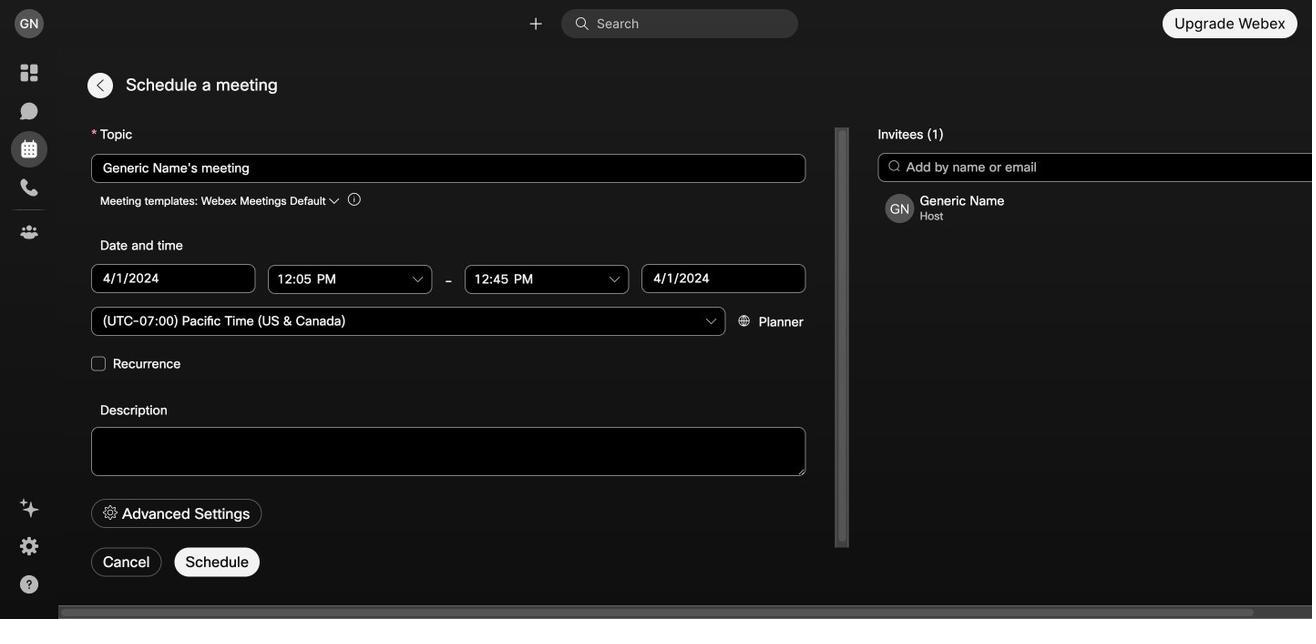 Task type: locate. For each thing, give the bounding box(es) containing it.
navigation
[[0, 47, 58, 620]]



Task type: describe. For each thing, give the bounding box(es) containing it.
webex tab list
[[11, 55, 47, 251]]



Task type: vqa. For each thing, say whether or not it's contained in the screenshot.
third list item from the top of the page
no



